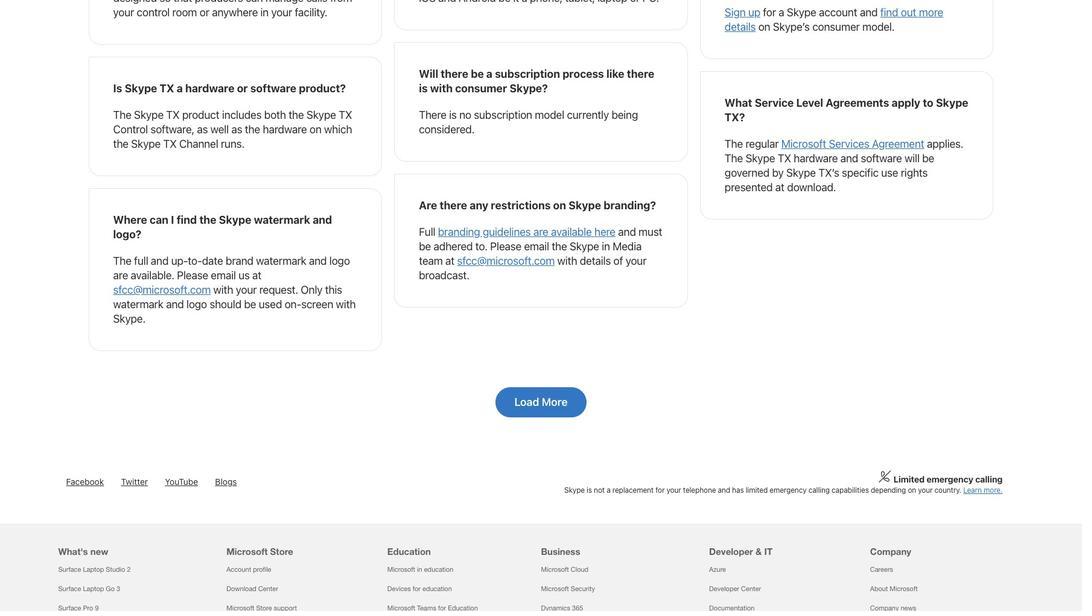 Task type: locate. For each thing, give the bounding box(es) containing it.
1 horizontal spatial details
[[725, 21, 756, 33]]

details left the of
[[580, 255, 611, 267]]

microsoft down business
[[541, 566, 569, 574]]

download.
[[787, 181, 836, 194]]

sfcc@microsoft.com link down to.
[[457, 255, 555, 267]]

subscription down skype? on the top of page
[[474, 109, 532, 121]]

1 vertical spatial surface
[[58, 586, 81, 593]]

download center
[[226, 586, 278, 593]]

0 vertical spatial logo
[[330, 255, 350, 267]]

there for are there any restrictions on skype branding?
[[440, 199, 467, 212]]

0 horizontal spatial in
[[417, 566, 422, 574]]

for right up
[[763, 6, 776, 19]]

only
[[301, 284, 323, 296]]

on left which
[[310, 123, 322, 136]]

details inside with details of your broadcast.
[[580, 255, 611, 267]]

2 laptop from the top
[[83, 586, 104, 593]]

be right will
[[923, 152, 935, 165]]

skype down regular
[[746, 152, 775, 165]]

education for microsoft in education
[[424, 566, 454, 574]]

0 vertical spatial sfcc@microsoft.com link
[[457, 255, 555, 267]]

1 vertical spatial are
[[113, 269, 128, 282]]

is
[[419, 82, 428, 95], [449, 109, 457, 121], [587, 486, 592, 495]]

2 developer from the top
[[709, 586, 740, 593]]

laptop
[[83, 566, 104, 574], [83, 586, 104, 593]]

is left not
[[587, 486, 592, 495]]

0 horizontal spatial consumer
[[455, 82, 507, 95]]

0 vertical spatial sfcc@microsoft.com
[[457, 255, 555, 267]]

agreement
[[872, 138, 925, 150]]

specific
[[842, 167, 879, 179]]

be left used
[[244, 298, 256, 311]]

is
[[113, 82, 122, 95]]

0 horizontal spatial center
[[258, 586, 278, 593]]

1 horizontal spatial sfcc@microsoft.com link
[[457, 255, 555, 267]]

please down "guidelines"
[[490, 240, 522, 253]]

consumer up "no"
[[455, 82, 507, 95]]

up-
[[171, 255, 188, 267]]

developer for developer & it
[[709, 546, 753, 557]]

in up the devices for education
[[417, 566, 422, 574]]

0 horizontal spatial details
[[580, 255, 611, 267]]

0 vertical spatial email
[[524, 240, 549, 253]]

1 horizontal spatial hardware
[[263, 123, 307, 136]]

at right us
[[252, 269, 262, 282]]

please down to-
[[177, 269, 208, 282]]

brand
[[226, 255, 254, 267]]

with down available
[[558, 255, 577, 267]]

considered.
[[419, 123, 475, 136]]

0 horizontal spatial at
[[252, 269, 262, 282]]

microsoft up 'account profile' on the left
[[226, 546, 268, 557]]

and inside where can i find the skype watermark and logo?
[[313, 214, 332, 226]]

facebook link
[[66, 477, 104, 487]]

laptop down new
[[83, 566, 104, 574]]

available
[[551, 226, 592, 238]]

1 horizontal spatial is
[[449, 109, 457, 121]]

facebook
[[66, 477, 104, 487]]

subscription
[[495, 68, 560, 80], [474, 109, 532, 121]]

1 horizontal spatial center
[[741, 586, 761, 593]]

more
[[919, 6, 944, 19]]

0 vertical spatial developer
[[709, 546, 753, 557]]

2 horizontal spatial is
[[587, 486, 592, 495]]

1 horizontal spatial at
[[446, 255, 455, 267]]

0 horizontal spatial emergency
[[770, 486, 807, 495]]

must
[[639, 226, 663, 238]]

1 vertical spatial emergency
[[770, 486, 807, 495]]

skype left not
[[565, 486, 585, 495]]

1 vertical spatial for
[[656, 486, 665, 495]]

with down this
[[336, 298, 356, 311]]

telephone
[[683, 486, 716, 495]]

there
[[441, 68, 469, 80], [627, 68, 655, 80], [440, 199, 467, 212]]

watermark
[[254, 214, 310, 226], [256, 255, 306, 267], [113, 298, 164, 311]]

emergency up country.
[[927, 475, 974, 485]]

1 vertical spatial watermark
[[256, 255, 306, 267]]

be down full
[[419, 240, 431, 253]]

the right both
[[289, 109, 304, 121]]

the down available
[[552, 240, 567, 253]]

1 horizontal spatial in
[[602, 240, 610, 253]]

request.
[[259, 284, 298, 296]]

2 center from the left
[[741, 586, 761, 593]]

with down will
[[430, 82, 453, 95]]

the down tx?
[[725, 138, 743, 150]]

0 vertical spatial subscription
[[495, 68, 560, 80]]

0 vertical spatial surface
[[58, 566, 81, 574]]

2 horizontal spatial for
[[763, 6, 776, 19]]

developer & it heading
[[709, 524, 856, 560]]

sfcc@microsoft.com link
[[457, 255, 555, 267], [113, 284, 211, 296]]

1 horizontal spatial software
[[861, 152, 902, 165]]

in
[[602, 240, 610, 253], [417, 566, 422, 574]]

1 vertical spatial laptop
[[83, 586, 104, 593]]

skype right to
[[936, 97, 969, 109]]

has
[[732, 486, 744, 495]]

1 vertical spatial consumer
[[455, 82, 507, 95]]

be inside applies. the skype tx hardware and software will be governed by skype tx's specific use rights presented at download.
[[923, 152, 935, 165]]

for inside "main content"
[[763, 6, 776, 19]]

1 vertical spatial please
[[177, 269, 208, 282]]

hardware for skype
[[185, 82, 235, 95]]

logo left should
[[187, 298, 207, 311]]

software inside applies. the skype tx hardware and software will be governed by skype tx's specific use rights presented at download.
[[861, 152, 902, 165]]

what's new heading
[[58, 524, 212, 560]]

hardware inside applies. the skype tx hardware and software will be governed by skype tx's specific use rights presented at download.
[[794, 152, 838, 165]]

0 horizontal spatial calling
[[809, 486, 830, 495]]

used
[[259, 298, 282, 311]]

microsoft inside 'microsoft store' heading
[[226, 546, 268, 557]]

1 vertical spatial at
[[446, 255, 455, 267]]

sfcc@microsoft.com link down available.
[[113, 284, 211, 296]]

center
[[258, 586, 278, 593], [741, 586, 761, 593]]

1 horizontal spatial please
[[490, 240, 522, 253]]

consumer
[[813, 21, 860, 33], [455, 82, 507, 95]]

watermark inside the with your request. only this watermark and logo should be used on-screen with skype.
[[113, 298, 164, 311]]

0 horizontal spatial email
[[211, 269, 236, 282]]

the up control at left top
[[113, 109, 131, 121]]

find out more details link
[[725, 6, 944, 33]]

microsoft
[[782, 138, 827, 150], [226, 546, 268, 557], [387, 566, 415, 574], [541, 566, 569, 574], [541, 586, 569, 593], [890, 586, 918, 593]]

devices for education link
[[387, 586, 452, 593]]

0 vertical spatial is
[[419, 82, 428, 95]]

1 horizontal spatial emergency
[[927, 475, 974, 485]]

business
[[541, 546, 580, 557]]

2 vertical spatial hardware
[[794, 152, 838, 165]]

for right devices
[[413, 586, 421, 593]]

emergency right limited
[[770, 486, 807, 495]]

0 horizontal spatial sfcc@microsoft.com link
[[113, 284, 211, 296]]

center for microsoft
[[258, 586, 278, 593]]

sfcc@microsoft.com inside are there any restrictions on skype branding? element
[[457, 255, 555, 267]]

at
[[776, 181, 785, 194], [446, 255, 455, 267], [252, 269, 262, 282]]

0 vertical spatial find
[[881, 6, 899, 19]]

1 laptop from the top
[[83, 566, 104, 574]]

center down &
[[741, 586, 761, 593]]

1 vertical spatial find
[[177, 214, 197, 226]]

2 vertical spatial at
[[252, 269, 262, 282]]

there right the are
[[440, 199, 467, 212]]

skype down available
[[570, 240, 599, 253]]

2 vertical spatial watermark
[[113, 298, 164, 311]]

0 vertical spatial in
[[602, 240, 610, 253]]

microsoft in education
[[387, 566, 454, 574]]

1 developer from the top
[[709, 546, 753, 557]]

will there be a subscription process like there is with consumer skype?
[[419, 68, 655, 95]]

0 vertical spatial hardware
[[185, 82, 235, 95]]

surface down what's
[[58, 566, 81, 574]]

the right i
[[199, 214, 216, 226]]

0 vertical spatial laptop
[[83, 566, 104, 574]]

microsoft up tx's
[[782, 138, 827, 150]]

at inside the "the full and up-to-date brand watermark and logo are available. please email us at sfcc@microsoft.com"
[[252, 269, 262, 282]]

your inside with details of your broadcast.
[[626, 255, 647, 267]]

1 vertical spatial sfcc@microsoft.com
[[113, 284, 211, 296]]

0 vertical spatial education
[[424, 566, 454, 574]]

azure link
[[709, 566, 726, 574]]

and inside applies. the skype tx hardware and software will be governed by skype tx's specific use rights presented at download.
[[841, 152, 859, 165]]

hardware up the product
[[185, 82, 235, 95]]

education down microsoft in education
[[423, 586, 452, 593]]

company
[[870, 546, 912, 557]]

can
[[150, 214, 168, 226]]

model
[[535, 109, 565, 121]]

a for be
[[487, 68, 493, 80]]

microsoft up devices
[[387, 566, 415, 574]]

0 horizontal spatial logo
[[187, 298, 207, 311]]

0 horizontal spatial please
[[177, 269, 208, 282]]

find up model.
[[881, 6, 899, 19]]

education
[[424, 566, 454, 574], [423, 586, 452, 593]]

for inside footer resource links element
[[413, 586, 421, 593]]

of
[[614, 255, 623, 267]]

are inside the "the full and up-to-date brand watermark and logo are available. please email us at sfcc@microsoft.com"
[[113, 269, 128, 282]]

available.
[[131, 269, 174, 282]]

0 horizontal spatial sfcc@microsoft.com
[[113, 284, 211, 296]]

1 horizontal spatial logo
[[330, 255, 350, 267]]

is inside the will there be a subscription process like there is with consumer skype?
[[419, 82, 428, 95]]

0 vertical spatial emergency
[[927, 475, 974, 485]]

microsoft store heading
[[226, 524, 373, 560]]

1 horizontal spatial email
[[524, 240, 549, 253]]

2 horizontal spatial hardware
[[794, 152, 838, 165]]

0 horizontal spatial hardware
[[185, 82, 235, 95]]

on down limited
[[908, 486, 917, 495]]

0 vertical spatial at
[[776, 181, 785, 194]]

main content
[[0, 0, 1083, 442]]

1 horizontal spatial sfcc@microsoft.com
[[457, 255, 555, 267]]

1 vertical spatial education
[[423, 586, 452, 593]]

2 vertical spatial is
[[587, 486, 592, 495]]

details
[[725, 21, 756, 33], [580, 255, 611, 267]]

1 horizontal spatial as
[[231, 123, 242, 136]]

0 horizontal spatial is
[[419, 82, 428, 95]]

the down control at left top
[[113, 138, 129, 150]]

consumer down account
[[813, 21, 860, 33]]

0 horizontal spatial software
[[250, 82, 297, 95]]

1 vertical spatial software
[[861, 152, 902, 165]]

0 horizontal spatial for
[[413, 586, 421, 593]]

0 vertical spatial details
[[725, 21, 756, 33]]

a for tx
[[177, 82, 183, 95]]

surface down surface laptop studio 2
[[58, 586, 81, 593]]

0 vertical spatial please
[[490, 240, 522, 253]]

skype inside 'and must be adhered to. please email the skype in media team at'
[[570, 240, 599, 253]]

developer up azure link
[[709, 546, 753, 557]]

a inside the will there be a subscription process like there is with consumer skype?
[[487, 68, 493, 80]]

are down are there any restrictions on skype branding?
[[534, 226, 549, 238]]

1 horizontal spatial are
[[534, 226, 549, 238]]

your left the telephone
[[667, 486, 681, 495]]

about microsoft
[[870, 586, 918, 593]]

1 vertical spatial email
[[211, 269, 236, 282]]

1 horizontal spatial for
[[656, 486, 665, 495]]

as up runs.
[[231, 123, 242, 136]]

full
[[134, 255, 148, 267]]

1 horizontal spatial find
[[881, 6, 899, 19]]

1 vertical spatial subscription
[[474, 109, 532, 121]]

be up "no"
[[471, 68, 484, 80]]

company heading
[[870, 524, 1017, 560]]

2 vertical spatial for
[[413, 586, 421, 593]]

apply
[[892, 97, 921, 109]]

1 horizontal spatial consumer
[[813, 21, 860, 33]]

a inside is skype tx a hardware or software product? element
[[177, 82, 183, 95]]

education up the devices for education
[[424, 566, 454, 574]]

laptop for studio
[[83, 566, 104, 574]]

center down the profile at the left of the page
[[258, 586, 278, 593]]

twitter link
[[121, 477, 148, 487]]

software up both
[[250, 82, 297, 95]]

email down 'date'
[[211, 269, 236, 282]]

please inside 'and must be adhered to. please email the skype in media team at'
[[490, 240, 522, 253]]

1 vertical spatial developer
[[709, 586, 740, 593]]

the down includes
[[245, 123, 260, 136]]

developer inside heading
[[709, 546, 753, 557]]

for inside limited emergency calling skype is not a replacement for your telephone and has limited emergency calling capabilities depending on your country. learn more.
[[656, 486, 665, 495]]

laptop left the go
[[83, 586, 104, 593]]

find inside where can i find the skype watermark and logo?
[[177, 214, 197, 226]]

email inside 'and must be adhered to. please email the skype in media team at'
[[524, 240, 549, 253]]

your down us
[[236, 284, 257, 296]]

logo up this
[[330, 255, 350, 267]]

on
[[759, 21, 771, 33], [310, 123, 322, 136], [553, 199, 566, 212], [908, 486, 917, 495]]

email down branding guidelines are available here link
[[524, 240, 549, 253]]

1 vertical spatial is
[[449, 109, 457, 121]]

0 horizontal spatial as
[[197, 123, 208, 136]]

account profile link
[[226, 566, 271, 574]]

for
[[763, 6, 776, 19], [656, 486, 665, 495], [413, 586, 421, 593]]

0 vertical spatial for
[[763, 6, 776, 19]]

microsoft down 'microsoft cloud'
[[541, 586, 569, 593]]

a for for
[[779, 6, 785, 19]]

subscription up skype? on the top of page
[[495, 68, 560, 80]]

are there any restrictions on skype branding? element
[[394, 174, 688, 308]]

the
[[289, 109, 304, 121], [245, 123, 260, 136], [113, 138, 129, 150], [199, 214, 216, 226], [552, 240, 567, 253]]

will
[[905, 152, 920, 165]]

both
[[264, 109, 286, 121]]

for right replacement
[[656, 486, 665, 495]]

surface laptop studio 2 link
[[58, 566, 131, 574]]

1 vertical spatial hardware
[[263, 123, 307, 136]]

center for developer
[[741, 586, 761, 593]]

will
[[419, 68, 438, 80]]

agreements
[[826, 97, 890, 109]]

skype up control at left top
[[134, 109, 164, 121]]

2 horizontal spatial at
[[776, 181, 785, 194]]

find right i
[[177, 214, 197, 226]]

details down sign up link
[[725, 21, 756, 33]]

are there any restrictions on skype branding?
[[419, 199, 656, 212]]

software inside is skype tx a hardware or software product? element
[[250, 82, 297, 95]]

at down by
[[776, 181, 785, 194]]

hardware
[[185, 82, 235, 95], [263, 123, 307, 136], [794, 152, 838, 165]]

0 vertical spatial calling
[[976, 475, 1003, 485]]

software up "use"
[[861, 152, 902, 165]]

the inside the "the full and up-to-date brand watermark and logo are available. please email us at sfcc@microsoft.com"
[[113, 255, 131, 267]]

is left "no"
[[449, 109, 457, 121]]

what service level agreements apply to skype tx? element
[[700, 71, 994, 220]]

0 vertical spatial software
[[250, 82, 297, 95]]

1 vertical spatial logo
[[187, 298, 207, 311]]

the left "full"
[[113, 255, 131, 267]]

and
[[860, 6, 878, 19], [841, 152, 859, 165], [313, 214, 332, 226], [618, 226, 636, 238], [151, 255, 169, 267], [309, 255, 327, 267], [166, 298, 184, 311], [718, 486, 731, 495]]

1 vertical spatial details
[[580, 255, 611, 267]]

hardware down the regular microsoft services agreement
[[794, 152, 838, 165]]

not
[[594, 486, 605, 495]]

2 surface from the top
[[58, 586, 81, 593]]

calling left capabilities
[[809, 486, 830, 495]]

is down will
[[419, 82, 428, 95]]

there right will
[[441, 68, 469, 80]]

the for the skype tx product includes both the skype tx control software, as well as the hardware on which the skype tx channel runs.
[[113, 109, 131, 121]]

your down limited
[[918, 486, 933, 495]]

sfcc@microsoft.com down available.
[[113, 284, 211, 296]]

are left available.
[[113, 269, 128, 282]]

0 vertical spatial watermark
[[254, 214, 310, 226]]

the
[[113, 109, 131, 121], [725, 138, 743, 150], [725, 152, 743, 165], [113, 255, 131, 267]]

go
[[106, 586, 115, 593]]

1 vertical spatial sfcc@microsoft.com link
[[113, 284, 211, 296]]

tx?
[[725, 111, 745, 124]]

in down here
[[602, 240, 610, 253]]

skype inside limited emergency calling skype is not a replacement for your telephone and has limited emergency calling capabilities depending on your country. learn more.
[[565, 486, 585, 495]]

sfcc@microsoft.com down to.
[[457, 255, 555, 267]]

limited
[[746, 486, 768, 495]]

be inside the will there be a subscription process like there is with consumer skype?
[[471, 68, 484, 80]]

calling up the more.
[[976, 475, 1003, 485]]

your down the media
[[626, 255, 647, 267]]

0 horizontal spatial are
[[113, 269, 128, 282]]

the inside the skype tx product includes both the skype tx control software, as well as the hardware on which the skype tx channel runs.
[[113, 109, 131, 121]]

sfcc@microsoft.com
[[457, 255, 555, 267], [113, 284, 211, 296]]

hardware down both
[[263, 123, 307, 136]]

on up available
[[553, 199, 566, 212]]

0 horizontal spatial find
[[177, 214, 197, 226]]

sign
[[725, 6, 746, 19]]

youtube link
[[165, 477, 198, 487]]

and inside 'and must be adhered to. please email the skype in media team at'
[[618, 226, 636, 238]]

education for devices for education
[[423, 586, 452, 593]]

at down 'adhered'
[[446, 255, 455, 267]]

developer down azure link
[[709, 586, 740, 593]]

no
[[460, 109, 471, 121]]

account profile
[[226, 566, 271, 574]]

as down the product
[[197, 123, 208, 136]]

about
[[870, 586, 888, 593]]

1 surface from the top
[[58, 566, 81, 574]]

with up should
[[213, 284, 233, 296]]

it
[[765, 546, 773, 557]]

careers link
[[870, 566, 894, 574]]

skype down control at left top
[[131, 138, 161, 150]]

the up the governed
[[725, 152, 743, 165]]

the full and up-to-date brand watermark and logo are available. please email us at sfcc@microsoft.com
[[113, 255, 350, 296]]

download
[[226, 586, 257, 593]]

skype up brand
[[219, 214, 251, 226]]

1 center from the left
[[258, 586, 278, 593]]

surface
[[58, 566, 81, 574], [58, 586, 81, 593]]

2 as from the left
[[231, 123, 242, 136]]

there right the like
[[627, 68, 655, 80]]



Task type: describe. For each thing, give the bounding box(es) containing it.
skype up 'download.'
[[787, 167, 816, 179]]

hardware for the
[[794, 152, 838, 165]]

on-
[[285, 298, 301, 311]]

to
[[923, 97, 934, 109]]

logo?
[[113, 228, 142, 241]]

is inside there is no subscription model currently being considered.
[[449, 109, 457, 121]]

developer & it
[[709, 546, 773, 557]]

i
[[171, 214, 174, 226]]

consumer inside the will there be a subscription process like there is with consumer skype?
[[455, 82, 507, 95]]

full branding guidelines are available here
[[419, 226, 616, 238]]

business heading
[[541, 524, 695, 560]]

microsoft security link
[[541, 586, 595, 593]]

screen
[[301, 298, 333, 311]]

logo inside the "the full and up-to-date brand watermark and logo are available. please email us at sfcc@microsoft.com"
[[330, 255, 350, 267]]

skype's
[[773, 21, 810, 33]]

with inside the will there be a subscription process like there is with consumer skype?
[[430, 82, 453, 95]]

security
[[571, 586, 595, 593]]

what
[[725, 97, 753, 109]]

microsoft cloud
[[541, 566, 589, 574]]

find out more details
[[725, 6, 944, 33]]

find inside find out more details
[[881, 6, 899, 19]]

details inside find out more details
[[725, 21, 756, 33]]

email inside the "the full and up-to-date brand watermark and logo are available. please email us at sfcc@microsoft.com"
[[211, 269, 236, 282]]

with details of your broadcast.
[[419, 255, 647, 282]]

microsoft for microsoft security
[[541, 586, 569, 593]]

on skype's consumer model.
[[756, 21, 895, 33]]

please inside the "the full and up-to-date brand watermark and logo are available. please email us at sfcc@microsoft.com"
[[177, 269, 208, 282]]

on inside the skype tx product includes both the skype tx control software, as well as the hardware on which the skype tx channel runs.
[[310, 123, 322, 136]]

surface laptop studio 2
[[58, 566, 131, 574]]

to-
[[188, 255, 202, 267]]

there for will there be a subscription process like there is with consumer skype?
[[441, 68, 469, 80]]

skype inside where can i find the skype watermark and logo?
[[219, 214, 251, 226]]

which
[[324, 123, 352, 136]]

tx's
[[819, 167, 840, 179]]

the skype tx product includes both the skype tx control software, as well as the hardware on which the skype tx channel runs.
[[113, 109, 352, 150]]

1 vertical spatial in
[[417, 566, 422, 574]]

skype right is
[[125, 82, 157, 95]]

0 vertical spatial are
[[534, 226, 549, 238]]

being
[[612, 109, 638, 121]]

microsoft inside what service level agreements apply to skype tx? element
[[782, 138, 827, 150]]

us
[[239, 269, 250, 282]]

the for the full and up-to-date brand watermark and logo are available. please email us at sfcc@microsoft.com
[[113, 255, 131, 267]]

and inside limited emergency calling skype is not a replacement for your telephone and has limited emergency calling capabilities depending on your country. learn more.
[[718, 486, 731, 495]]

logo inside the with your request. only this watermark and logo should be used on-screen with skype.
[[187, 298, 207, 311]]

channel
[[179, 138, 218, 150]]

twitter
[[121, 477, 148, 487]]

service
[[755, 97, 794, 109]]

software for product?
[[250, 82, 297, 95]]

0 vertical spatial consumer
[[813, 21, 860, 33]]

microsoft for microsoft in education
[[387, 566, 415, 574]]

footer resource links element
[[4, 524, 1078, 612]]

store
[[270, 546, 293, 557]]

watermark inside the "the full and up-to-date brand watermark and logo are available. please email us at sfcc@microsoft.com"
[[256, 255, 306, 267]]

developer for developer center
[[709, 586, 740, 593]]

microsoft in education link
[[387, 566, 454, 574]]

applies. the skype tx hardware and software will be governed by skype tx's specific use rights presented at download.
[[725, 138, 964, 194]]

surface laptop go 3 link
[[58, 586, 120, 593]]

process
[[563, 68, 604, 80]]

full
[[419, 226, 436, 238]]

more
[[542, 396, 568, 409]]

1 vertical spatial calling
[[809, 486, 830, 495]]

surface laptop go 3
[[58, 586, 120, 593]]

load
[[515, 396, 539, 409]]

subscription inside the will there be a subscription process like there is with consumer skype?
[[495, 68, 560, 80]]

account
[[819, 6, 858, 19]]

broadcast.
[[419, 269, 470, 282]]

laptop for go
[[83, 586, 104, 593]]

this
[[325, 284, 342, 296]]

on inside limited emergency calling skype is not a replacement for your telephone and has limited emergency calling capabilities depending on your country. learn more.
[[908, 486, 917, 495]]

&
[[756, 546, 762, 557]]

skype up available
[[569, 199, 601, 212]]

by
[[773, 167, 784, 179]]

surface for surface laptop studio 2
[[58, 566, 81, 574]]

are
[[419, 199, 437, 212]]

country.
[[935, 486, 962, 495]]

sign up for a skype account and
[[725, 6, 881, 19]]

adhered
[[434, 240, 473, 253]]

with inside with details of your broadcast.
[[558, 255, 577, 267]]

currently
[[567, 109, 609, 121]]

team
[[419, 255, 443, 267]]

microsoft store
[[226, 546, 293, 557]]

skype inside what service level agreements apply to skype tx?
[[936, 97, 969, 109]]

blogs link
[[215, 477, 237, 487]]

with your request. only this watermark and logo should be used on-screen with skype.
[[113, 284, 356, 325]]

at inside 'and must be adhered to. please email the skype in media team at'
[[446, 255, 455, 267]]

subscription inside there is no subscription model currently being considered.
[[474, 109, 532, 121]]

product
[[182, 109, 220, 121]]

be inside 'and must be adhered to. please email the skype in media team at'
[[419, 240, 431, 253]]

load more
[[515, 396, 568, 409]]

at inside applies. the skype tx hardware and software will be governed by skype tx's specific use rights presented at download.
[[776, 181, 785, 194]]

1 horizontal spatial calling
[[976, 475, 1003, 485]]

the inside applies. the skype tx hardware and software will be governed by skype tx's specific use rights presented at download.
[[725, 152, 743, 165]]

learn more. link
[[964, 486, 1003, 495]]

main content containing sign up
[[0, 0, 1083, 442]]

on down up
[[759, 21, 771, 33]]

sfcc@microsoft.com link inside where can i find the skype watermark and logo? element
[[113, 284, 211, 296]]

out
[[901, 6, 917, 19]]

a inside limited emergency calling skype is not a replacement for your telephone and has limited emergency calling capabilities depending on your country. learn more.
[[607, 486, 611, 495]]

watermark inside where can i find the skype watermark and logo?
[[254, 214, 310, 226]]

what service level agreements apply to skype tx?
[[725, 97, 969, 124]]

software for will
[[861, 152, 902, 165]]

tx inside applies. the skype tx hardware and software will be governed by skype tx's specific use rights presented at download.
[[778, 152, 791, 165]]

developer center link
[[709, 586, 761, 593]]

microsoft for microsoft cloud
[[541, 566, 569, 574]]

surface for surface laptop go 3
[[58, 586, 81, 593]]

sfcc@microsoft.com inside the "the full and up-to-date brand watermark and logo are available. please email us at sfcc@microsoft.com"
[[113, 284, 211, 296]]

like
[[607, 68, 625, 80]]

up
[[749, 6, 761, 19]]

the inside where can i find the skype watermark and logo?
[[199, 214, 216, 226]]

where
[[113, 214, 147, 226]]

the for the regular microsoft services agreement
[[725, 138, 743, 150]]

will there be a subscription process like there is with consumer skype? element
[[394, 42, 688, 162]]

branding guidelines are available here link
[[438, 226, 616, 238]]

where can i find the skype watermark and logo? element
[[88, 188, 382, 351]]

product?
[[299, 82, 346, 95]]

or
[[237, 82, 248, 95]]

skype.
[[113, 313, 146, 325]]

use
[[882, 167, 899, 179]]

is skype tx a hardware or software product? element
[[88, 57, 382, 176]]

microsoft security
[[541, 586, 595, 593]]

what's
[[58, 546, 88, 557]]

education heading
[[387, 524, 534, 560]]

any
[[470, 199, 489, 212]]

the regular microsoft services agreement
[[725, 138, 925, 150]]

microsoft right the about
[[890, 586, 918, 593]]

skype?
[[510, 82, 548, 95]]

1 as from the left
[[197, 123, 208, 136]]

microsoft services agreement link
[[782, 138, 925, 150]]

be inside the with your request. only this watermark and logo should be used on-screen with skype.
[[244, 298, 256, 311]]

account
[[226, 566, 251, 574]]

skype up which
[[307, 109, 336, 121]]

rights
[[901, 167, 928, 179]]

profile
[[253, 566, 271, 574]]

in inside 'and must be adhered to. please email the skype in media team at'
[[602, 240, 610, 253]]

media
[[613, 240, 642, 253]]

there is no subscription model currently being considered.
[[419, 109, 638, 136]]

what's new
[[58, 546, 108, 557]]

is inside limited emergency calling skype is not a replacement for your telephone and has limited emergency calling capabilities depending on your country. learn more.
[[587, 486, 592, 495]]

model.
[[863, 21, 895, 33]]

your inside the with your request. only this watermark and logo should be used on-screen with skype.
[[236, 284, 257, 296]]

the inside 'and must be adhered to. please email the skype in media team at'
[[552, 240, 567, 253]]

replacement
[[613, 486, 654, 495]]

limited
[[894, 475, 925, 485]]

microsoft for microsoft store
[[226, 546, 268, 557]]

and inside the with your request. only this watermark and logo should be used on-screen with skype.
[[166, 298, 184, 311]]

more.
[[984, 486, 1003, 495]]

skype up skype's
[[787, 6, 817, 19]]

hardware inside the skype tx product includes both the skype tx control software, as well as the hardware on which the skype tx channel runs.
[[263, 123, 307, 136]]

careers
[[870, 566, 894, 574]]



Task type: vqa. For each thing, say whether or not it's contained in the screenshot.
the to-
yes



